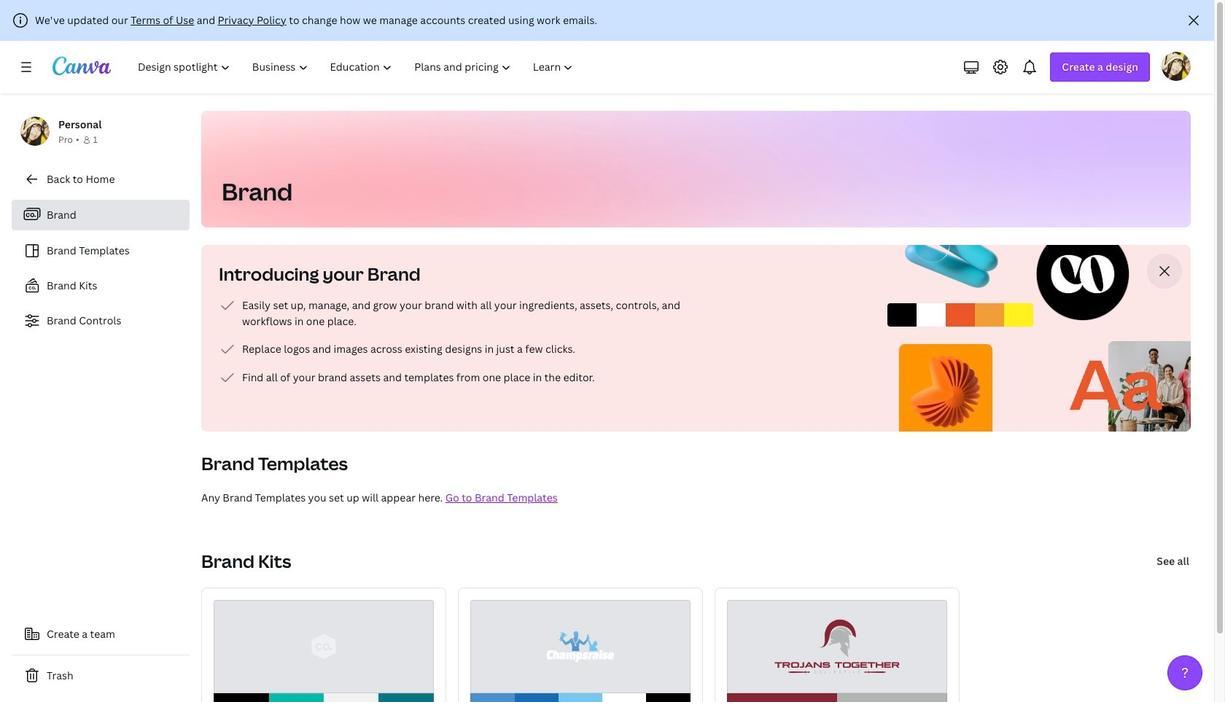 Task type: locate. For each thing, give the bounding box(es) containing it.
trojans collective logo image
[[769, 610, 906, 684]]

list
[[12, 200, 190, 336], [219, 297, 686, 387]]

top level navigation element
[[128, 53, 586, 82]]



Task type: describe. For each thing, give the bounding box(es) containing it.
champsraise logo image
[[515, 610, 647, 684]]

1 horizontal spatial list
[[219, 297, 686, 387]]

stephanie aranda image
[[1162, 52, 1191, 81]]

0 horizontal spatial list
[[12, 200, 190, 336]]



Task type: vqa. For each thing, say whether or not it's contained in the screenshot.
trojans collective logo
yes



